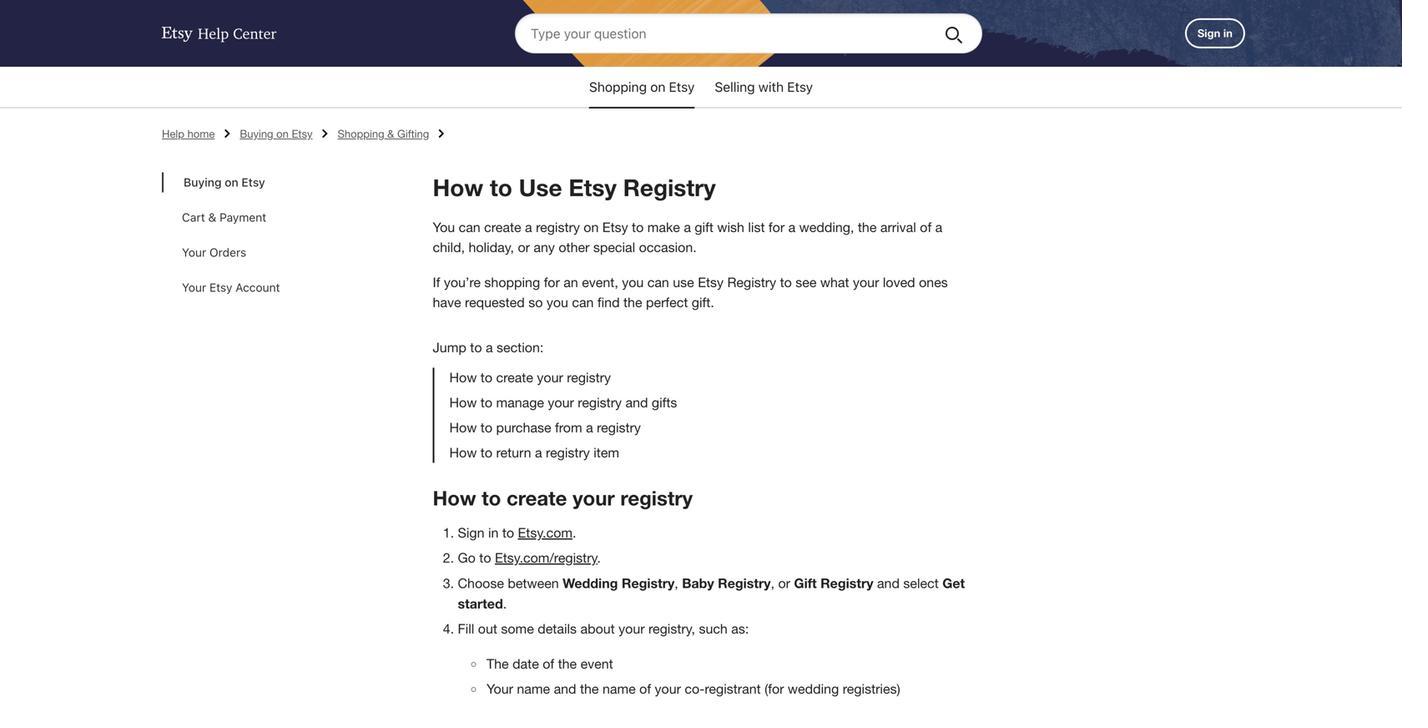 Task type: vqa. For each thing, say whether or not it's contained in the screenshot.
the left help
yes



Task type: describe. For each thing, give the bounding box(es) containing it.
wish
[[718, 220, 745, 235]]

get
[[943, 575, 965, 591]]

etsy inside you can create a registry on etsy to make a gift wish list for a wedding, the arrival of a child, holiday, or any other special occasion.
[[603, 220, 628, 235]]

item
[[594, 445, 620, 461]]

your inside if you're shopping for an event, you can use etsy registry to see what your loved ones have requested so you can find the perfect gift.
[[853, 275, 880, 290]]

how to use etsy registry
[[433, 173, 716, 201]]

out
[[478, 621, 498, 637]]

sign in link
[[1181, 18, 1246, 49]]

etsy.com
[[518, 525, 573, 541]]

registries)
[[843, 681, 901, 697]]

account
[[236, 281, 280, 294]]

to left manage
[[481, 395, 493, 410]]

cart
[[182, 210, 205, 224]]

0 horizontal spatial you
[[547, 295, 569, 310]]

registry inside if you're shopping for an event, you can use etsy registry to see what your loved ones have requested so you can find the perfect gift.
[[728, 275, 777, 290]]

date
[[513, 656, 539, 672]]

etsy left shopping & gifting link
[[292, 127, 313, 140]]

help center
[[198, 24, 277, 43]]

or inside you can create a registry on etsy to make a gift wish list for a wedding, the arrival of a child, holiday, or any other special occasion.
[[518, 240, 530, 255]]

the
[[487, 656, 509, 672]]

how to return a registry item link
[[450, 445, 620, 461]]

to inside if you're shopping for an event, you can use etsy registry to see what your loved ones have requested so you can find the perfect gift.
[[780, 275, 792, 290]]

1 , from the left
[[675, 576, 679, 591]]

to up sign in to etsy.com .
[[482, 486, 501, 510]]

1 vertical spatial .
[[598, 550, 601, 566]]

with
[[759, 79, 784, 95]]

2 vertical spatial .
[[503, 596, 511, 612]]

for inside if you're shopping for an event, you can use etsy registry to see what your loved ones have requested so you can find the perfect gift.
[[544, 275, 560, 290]]

how for how to manage your registry and gifts link
[[450, 395, 477, 410]]

help center link
[[162, 10, 277, 57]]

(for
[[765, 681, 785, 697]]

use
[[519, 173, 562, 201]]

jump
[[433, 340, 467, 355]]

your etsy account link
[[182, 281, 280, 294]]

shopping for shopping on etsy
[[589, 79, 647, 95]]

your up how to manage your registry and gifts link
[[537, 370, 563, 385]]

0 vertical spatial you
[[622, 275, 644, 290]]

your left co-
[[655, 681, 681, 697]]

as:
[[732, 621, 749, 637]]

use
[[673, 275, 695, 290]]

sign in button
[[1186, 18, 1246, 49]]

select
[[904, 576, 939, 591]]

on inside you can create a registry on etsy to make a gift wish list for a wedding, the arrival of a child, holiday, or any other special occasion.
[[584, 220, 599, 235]]

gift
[[695, 220, 714, 235]]

registrant
[[705, 681, 761, 697]]

gifts
[[652, 395, 678, 410]]

a left the gift
[[684, 220, 691, 235]]

you can create a registry on etsy to make a gift wish list for a wedding, the arrival of a child, holiday, or any other special occasion.
[[433, 220, 943, 255]]

from
[[555, 420, 583, 435]]

make
[[648, 220, 680, 235]]

find
[[598, 295, 620, 310]]

0 vertical spatial buying on etsy
[[240, 127, 313, 140]]

etsy right use
[[569, 173, 617, 201]]

sign for sign in to etsy.com .
[[458, 525, 485, 541]]

to left return
[[481, 445, 493, 461]]

you
[[433, 220, 455, 235]]

fill
[[458, 621, 475, 637]]

choose between wedding registry , baby registry , or gift registry and select
[[458, 575, 943, 591]]

can inside you can create a registry on etsy to make a gift wish list for a wedding, the arrival of a child, holiday, or any other special occasion.
[[459, 220, 481, 235]]

an
[[564, 275, 578, 290]]

to left purchase
[[481, 420, 493, 435]]

see
[[796, 275, 817, 290]]

etsy image
[[162, 27, 193, 42]]

0 horizontal spatial of
[[543, 656, 555, 672]]

manage
[[496, 395, 544, 410]]

wedding,
[[800, 220, 855, 235]]

wedding
[[563, 575, 618, 591]]

any
[[534, 240, 555, 255]]

etsy.com link
[[518, 525, 573, 541]]

how for how to create your registry link
[[450, 370, 477, 385]]

shopping & gifting link
[[338, 127, 429, 140]]

cart & payment
[[182, 210, 267, 224]]

shopping & gifting
[[338, 127, 429, 140]]

baby
[[682, 575, 715, 591]]

shopping
[[485, 275, 540, 290]]

have
[[433, 295, 461, 310]]

event
[[581, 656, 614, 672]]

in for sign in to etsy.com .
[[488, 525, 499, 541]]

holiday,
[[469, 240, 514, 255]]

if you're shopping for an event, you can use etsy registry to see what your loved ones have requested so you can find the perfect gift.
[[433, 275, 948, 310]]

sign for sign in
[[1198, 27, 1221, 40]]

gift
[[794, 575, 817, 591]]

shopping on etsy link
[[589, 67, 695, 107]]

sign in to etsy.com .
[[458, 525, 580, 541]]

how to return a registry item
[[450, 445, 620, 461]]

etsy.com/registry
[[495, 550, 598, 566]]

arrival
[[881, 220, 917, 235]]

shopping for shopping & gifting
[[338, 127, 385, 140]]

1 name from the left
[[517, 681, 550, 697]]

1 horizontal spatial can
[[572, 295, 594, 310]]

etsy right the with
[[788, 79, 813, 95]]

what
[[821, 275, 850, 290]]

1 vertical spatial buying on etsy
[[184, 175, 265, 189]]

0 horizontal spatial buying
[[184, 175, 222, 189]]

a down use
[[525, 220, 532, 235]]

purchase
[[496, 420, 552, 435]]

return
[[496, 445, 532, 461]]

your up from
[[548, 395, 574, 410]]

how to use etsy registry main content
[[0, 67, 1403, 707]]

selling with etsy
[[715, 79, 813, 95]]

jump to a section:
[[433, 340, 544, 355]]

cart & payment link
[[182, 210, 267, 224]]

registry right gift
[[821, 575, 874, 591]]

to down jump to a section: at left
[[481, 370, 493, 385]]

about
[[581, 621, 615, 637]]

2 vertical spatial create
[[507, 486, 567, 510]]

registry up as:
[[718, 575, 771, 591]]

gift.
[[692, 295, 715, 310]]

wedding
[[788, 681, 839, 697]]

1 horizontal spatial and
[[626, 395, 648, 410]]

some
[[501, 621, 534, 637]]

your for your name and the name of your co-registrant (for wedding registries)
[[487, 681, 514, 697]]

such
[[699, 621, 728, 637]]

started
[[458, 596, 503, 612]]

of inside you can create a registry on etsy to make a gift wish list for a wedding, the arrival of a child, holiday, or any other special occasion.
[[920, 220, 932, 235]]

choose
[[458, 576, 504, 591]]



Task type: locate. For each thing, give the bounding box(es) containing it.
for right 'list'
[[769, 220, 785, 235]]

shopping on etsy
[[589, 79, 695, 95]]

1 vertical spatial and
[[878, 576, 900, 591]]

your orders
[[182, 246, 246, 259]]

0 vertical spatial buying on etsy link
[[240, 127, 313, 140]]

to inside you can create a registry on etsy to make a gift wish list for a wedding, the arrival of a child, holiday, or any other special occasion.
[[632, 220, 644, 235]]

the inside you can create a registry on etsy to make a gift wish list for a wedding, the arrival of a child, holiday, or any other special occasion.
[[858, 220, 877, 235]]

between
[[508, 576, 559, 591]]

for inside you can create a registry on etsy to make a gift wish list for a wedding, the arrival of a child, holiday, or any other special occasion.
[[769, 220, 785, 235]]

etsy inside if you're shopping for an event, you can use etsy registry to see what your loved ones have requested so you can find the perfect gift.
[[698, 275, 724, 290]]

0 horizontal spatial name
[[517, 681, 550, 697]]

get started
[[458, 575, 965, 612]]

how for how to purchase from a registry link
[[450, 420, 477, 435]]

1 horizontal spatial .
[[573, 525, 577, 541]]

1 vertical spatial how to create your registry
[[433, 486, 693, 510]]

go to etsy.com/registry .
[[458, 550, 601, 566]]

selling with etsy link
[[715, 67, 813, 107]]

on left selling
[[651, 79, 666, 95]]

the left arrival
[[858, 220, 877, 235]]

buying on etsy
[[240, 127, 313, 140], [184, 175, 265, 189]]

a
[[525, 220, 532, 235], [684, 220, 691, 235], [789, 220, 796, 235], [936, 220, 943, 235], [486, 340, 493, 355], [586, 420, 593, 435], [535, 445, 542, 461]]

1 vertical spatial &
[[208, 210, 217, 224]]

1 vertical spatial for
[[544, 275, 560, 290]]

1 horizontal spatial of
[[640, 681, 651, 697]]

1 horizontal spatial &
[[388, 127, 394, 140]]

tab list
[[0, 67, 1403, 109]]

1 vertical spatial you
[[547, 295, 569, 310]]

in
[[1224, 27, 1233, 40], [488, 525, 499, 541]]

a right arrival
[[936, 220, 943, 235]]

can right you
[[459, 220, 481, 235]]

0 vertical spatial &
[[388, 127, 394, 140]]

0 vertical spatial shopping
[[589, 79, 647, 95]]

your down item
[[573, 486, 615, 510]]

0 vertical spatial help
[[198, 24, 229, 43]]

and
[[626, 395, 648, 410], [878, 576, 900, 591], [554, 681, 577, 697]]

your left orders
[[182, 246, 206, 259]]

or left any
[[518, 240, 530, 255]]

2 vertical spatial can
[[572, 295, 594, 310]]

create up etsy.com
[[507, 486, 567, 510]]

of right date
[[543, 656, 555, 672]]

& for cart
[[208, 210, 217, 224]]

your for your orders
[[182, 246, 206, 259]]

your
[[853, 275, 880, 290], [537, 370, 563, 385], [548, 395, 574, 410], [573, 486, 615, 510], [619, 621, 645, 637], [655, 681, 681, 697]]

0 vertical spatial of
[[920, 220, 932, 235]]

a right return
[[535, 445, 542, 461]]

the right find at the top left of the page
[[624, 295, 643, 310]]

0 horizontal spatial for
[[544, 275, 560, 290]]

can
[[459, 220, 481, 235], [648, 275, 670, 290], [572, 295, 594, 310]]

to left use
[[490, 173, 513, 201]]

help for help center
[[198, 24, 229, 43]]

other
[[559, 240, 590, 255]]

Type your question search field
[[515, 13, 932, 53]]

name down event
[[603, 681, 636, 697]]

your for your etsy account
[[182, 281, 206, 294]]

0 horizontal spatial .
[[503, 596, 511, 612]]

create inside you can create a registry on etsy to make a gift wish list for a wedding, the arrival of a child, holiday, or any other special occasion.
[[484, 220, 522, 235]]

requested
[[465, 295, 525, 310]]

child,
[[433, 240, 465, 255]]

how to purchase from a registry link
[[450, 420, 641, 435]]

perfect
[[646, 295, 688, 310]]

buying on etsy up cart & payment link
[[184, 175, 265, 189]]

. up wedding
[[598, 550, 601, 566]]

to left the make
[[632, 220, 644, 235]]

help home
[[162, 127, 215, 140]]

etsy up gift.
[[698, 275, 724, 290]]

1 horizontal spatial shopping
[[589, 79, 647, 95]]

0 horizontal spatial can
[[459, 220, 481, 235]]

go
[[458, 550, 476, 566]]

sign in
[[1198, 27, 1233, 40]]

2 horizontal spatial can
[[648, 275, 670, 290]]

& left gifting
[[388, 127, 394, 140]]

you right event,
[[622, 275, 644, 290]]

help for help home
[[162, 127, 185, 140]]

loved
[[883, 275, 916, 290]]

the left event
[[558, 656, 577, 672]]

0 horizontal spatial or
[[518, 240, 530, 255]]

of left co-
[[640, 681, 651, 697]]

list
[[748, 220, 765, 235]]

0 vertical spatial and
[[626, 395, 648, 410]]

0 horizontal spatial &
[[208, 210, 217, 224]]

0 vertical spatial .
[[573, 525, 577, 541]]

event,
[[582, 275, 619, 290]]

1 horizontal spatial in
[[1224, 27, 1233, 40]]

your
[[182, 246, 206, 259], [182, 281, 206, 294], [487, 681, 514, 697]]

create up manage
[[496, 370, 534, 385]]

1 vertical spatial shopping
[[338, 127, 385, 140]]

can down an at left top
[[572, 295, 594, 310]]

buying on etsy link
[[240, 127, 313, 140], [184, 175, 265, 189]]

0 vertical spatial in
[[1224, 27, 1233, 40]]

etsy down your orders
[[210, 281, 232, 294]]

1 horizontal spatial ,
[[771, 576, 775, 591]]

shopping
[[589, 79, 647, 95], [338, 127, 385, 140]]

etsy left selling
[[669, 79, 695, 95]]

on up other
[[584, 220, 599, 235]]

0 vertical spatial for
[[769, 220, 785, 235]]

a right from
[[586, 420, 593, 435]]

0 horizontal spatial in
[[488, 525, 499, 541]]

.
[[573, 525, 577, 541], [598, 550, 601, 566], [503, 596, 511, 612]]

buying right home
[[240, 127, 274, 140]]

your right about
[[619, 621, 645, 637]]

and left gifts
[[626, 395, 648, 410]]

so
[[529, 295, 543, 310]]

how to create your registry link
[[450, 370, 611, 385]]

to
[[490, 173, 513, 201], [632, 220, 644, 235], [780, 275, 792, 290], [470, 340, 482, 355], [481, 370, 493, 385], [481, 395, 493, 410], [481, 420, 493, 435], [481, 445, 493, 461], [482, 486, 501, 510], [503, 525, 514, 541], [480, 550, 491, 566]]

fill out some details about your registry, such as:
[[458, 621, 749, 637]]

1 vertical spatial your
[[182, 281, 206, 294]]

buying
[[240, 127, 274, 140], [184, 175, 222, 189]]

1 vertical spatial buying
[[184, 175, 222, 189]]

gifting
[[397, 127, 429, 140]]

2 vertical spatial of
[[640, 681, 651, 697]]

to right go
[[480, 550, 491, 566]]

or
[[518, 240, 530, 255], [779, 576, 791, 591]]

of right arrival
[[920, 220, 932, 235]]

1 vertical spatial or
[[779, 576, 791, 591]]

None search field
[[515, 13, 983, 53]]

the
[[858, 220, 877, 235], [624, 295, 643, 310], [558, 656, 577, 672], [580, 681, 599, 697]]

how to create your registry up manage
[[450, 370, 611, 385]]

and left select
[[878, 576, 900, 591]]

0 horizontal spatial sign
[[458, 525, 485, 541]]

etsy up payment
[[242, 175, 265, 189]]

you're
[[444, 275, 481, 290]]

, left gift
[[771, 576, 775, 591]]

. up the some
[[503, 596, 511, 612]]

2 horizontal spatial and
[[878, 576, 900, 591]]

sign inside button
[[1198, 27, 1221, 40]]

1 horizontal spatial name
[[603, 681, 636, 697]]

,
[[675, 576, 679, 591], [771, 576, 775, 591]]

how for "how to return a registry item" link
[[450, 445, 477, 461]]

0 vertical spatial or
[[518, 240, 530, 255]]

1 horizontal spatial buying
[[240, 127, 274, 140]]

etsy.com/registry link
[[495, 550, 598, 566]]

to up 'go to etsy.com/registry .'
[[503, 525, 514, 541]]

in inside button
[[1224, 27, 1233, 40]]

1 horizontal spatial sign
[[1198, 27, 1221, 40]]

how to create your registry
[[450, 370, 611, 385], [433, 486, 693, 510]]

shopping inside tab list
[[589, 79, 647, 95]]

buying on etsy link right home
[[240, 127, 313, 140]]

create up holiday,
[[484, 220, 522, 235]]

buying up cart
[[184, 175, 222, 189]]

registry up the make
[[624, 173, 716, 201]]

selling
[[715, 79, 755, 95]]

how to manage your registry and gifts
[[450, 395, 678, 410]]

you
[[622, 275, 644, 290], [547, 295, 569, 310]]

0 vertical spatial your
[[182, 246, 206, 259]]

home
[[188, 127, 215, 140]]

special
[[594, 240, 636, 255]]

in for sign in
[[1224, 27, 1233, 40]]

2 vertical spatial and
[[554, 681, 577, 697]]

buying on etsy link up cart & payment link
[[184, 175, 265, 189]]

your name and the name of your co-registrant (for wedding registries)
[[483, 681, 901, 697]]

help home link
[[162, 127, 215, 140]]

0 vertical spatial buying
[[240, 127, 274, 140]]

1 horizontal spatial help
[[198, 24, 229, 43]]

details
[[538, 621, 577, 637]]

section:
[[497, 340, 544, 355]]

name
[[517, 681, 550, 697], [603, 681, 636, 697]]

the down event
[[580, 681, 599, 697]]

0 horizontal spatial and
[[554, 681, 577, 697]]

name down date
[[517, 681, 550, 697]]

your etsy account
[[182, 281, 280, 294]]

1 horizontal spatial or
[[779, 576, 791, 591]]

if
[[433, 275, 440, 290]]

1 vertical spatial create
[[496, 370, 534, 385]]

0 vertical spatial how to create your registry
[[450, 370, 611, 385]]

your down your orders 'link'
[[182, 281, 206, 294]]

you right so
[[547, 295, 569, 310]]

can up perfect
[[648, 275, 670, 290]]

orders
[[210, 246, 246, 259]]

2 name from the left
[[603, 681, 636, 697]]

0 vertical spatial create
[[484, 220, 522, 235]]

2 horizontal spatial .
[[598, 550, 601, 566]]

1 vertical spatial sign
[[458, 525, 485, 541]]

& for shopping
[[388, 127, 394, 140]]

center
[[233, 24, 277, 43]]

0 vertical spatial can
[[459, 220, 481, 235]]

how to manage your registry and gifts link
[[450, 395, 678, 410]]

registry inside you can create a registry on etsy to make a gift wish list for a wedding, the arrival of a child, holiday, or any other special occasion.
[[536, 220, 580, 235]]

or left gift
[[779, 576, 791, 591]]

the date of the event
[[483, 656, 614, 672]]

ones
[[919, 275, 948, 290]]

sign inside how to use etsy registry main content
[[458, 525, 485, 541]]

1 vertical spatial in
[[488, 525, 499, 541]]

2 horizontal spatial of
[[920, 220, 932, 235]]

on
[[651, 79, 666, 95], [277, 127, 289, 140], [225, 175, 239, 189], [584, 220, 599, 235]]

occasion.
[[639, 240, 697, 255]]

0 horizontal spatial ,
[[675, 576, 679, 591]]

0 horizontal spatial shopping
[[338, 127, 385, 140]]

0 horizontal spatial help
[[162, 127, 185, 140]]

buying on etsy right home
[[240, 127, 313, 140]]

for
[[769, 220, 785, 235], [544, 275, 560, 290]]

on up cart & payment link
[[225, 175, 239, 189]]

2 vertical spatial your
[[487, 681, 514, 697]]

for left an at left top
[[544, 275, 560, 290]]

a left wedding,
[[789, 220, 796, 235]]

. up etsy.com/registry
[[573, 525, 577, 541]]

1 horizontal spatial you
[[622, 275, 644, 290]]

your orders link
[[182, 246, 246, 259]]

help inside how to use etsy registry main content
[[162, 127, 185, 140]]

and inside choose between wedding registry , baby registry , or gift registry and select
[[878, 576, 900, 591]]

registry
[[536, 220, 580, 235], [567, 370, 611, 385], [578, 395, 622, 410], [597, 420, 641, 435], [546, 445, 590, 461], [621, 486, 693, 510]]

to left the 'see'
[[780, 275, 792, 290]]

etsy
[[669, 79, 695, 95], [788, 79, 813, 95], [292, 127, 313, 140], [569, 173, 617, 201], [242, 175, 265, 189], [603, 220, 628, 235], [698, 275, 724, 290], [210, 281, 232, 294]]

registry left baby
[[622, 575, 675, 591]]

in inside how to use etsy registry main content
[[488, 525, 499, 541]]

2 , from the left
[[771, 576, 775, 591]]

your down the
[[487, 681, 514, 697]]

the inside if you're shopping for an event, you can use etsy registry to see what your loved ones have requested so you can find the perfect gift.
[[624, 295, 643, 310]]

co-
[[685, 681, 705, 697]]

how to create your registry up etsy.com link
[[433, 486, 693, 510]]

tab list containing shopping on etsy
[[0, 67, 1403, 109]]

1 horizontal spatial for
[[769, 220, 785, 235]]

help right 'etsy' image
[[198, 24, 229, 43]]

1 vertical spatial of
[[543, 656, 555, 672]]

registry left the 'see'
[[728, 275, 777, 290]]

on right home
[[277, 127, 289, 140]]

your right what
[[853, 275, 880, 290]]

help left home
[[162, 127, 185, 140]]

etsy up the "special" in the left of the page
[[603, 220, 628, 235]]

or inside choose between wedding registry , baby registry , or gift registry and select
[[779, 576, 791, 591]]

to right jump
[[470, 340, 482, 355]]

& right cart
[[208, 210, 217, 224]]

, left baby
[[675, 576, 679, 591]]

1 vertical spatial buying on etsy link
[[184, 175, 265, 189]]

1 vertical spatial can
[[648, 275, 670, 290]]

payment
[[220, 210, 267, 224]]

and down "the date of the event"
[[554, 681, 577, 697]]

a left 'section:'
[[486, 340, 493, 355]]

0 vertical spatial sign
[[1198, 27, 1221, 40]]

1 vertical spatial help
[[162, 127, 185, 140]]



